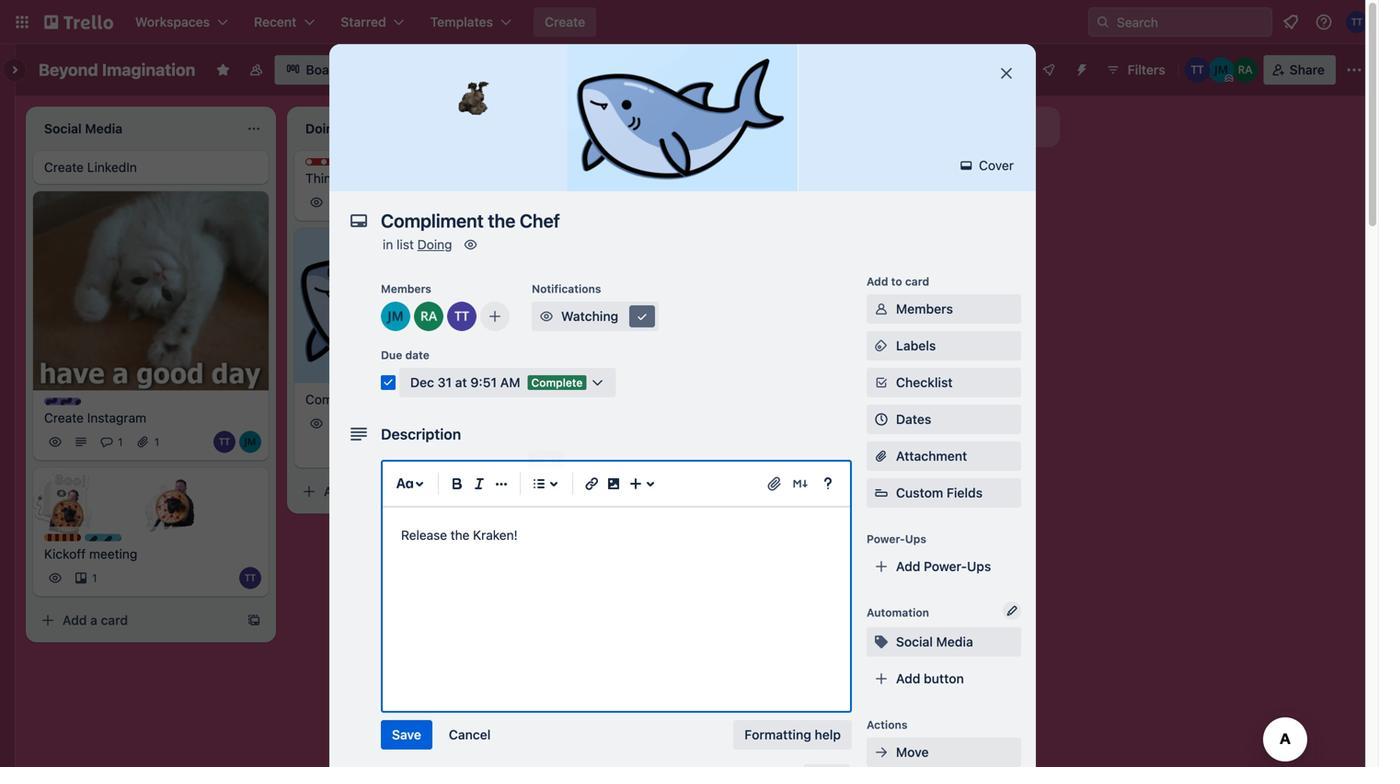 Task type: vqa. For each thing, say whether or not it's contained in the screenshot.
the bottommost Starred Icon
no



Task type: locate. For each thing, give the bounding box(es) containing it.
jeremy miller (jeremymiller198) image
[[239, 431, 261, 454], [475, 439, 497, 461]]

0 vertical spatial add a card button
[[556, 356, 762, 385]]

2 vertical spatial a
[[90, 613, 97, 628]]

terry turtle (terryturtle) image left ruby anderson (rubyanderson7) image
[[1185, 57, 1211, 83]]

1 horizontal spatial jeremy miller (jeremymiller198) image
[[1209, 57, 1235, 83]]

1 horizontal spatial add a card
[[324, 484, 389, 499]]

add left button
[[897, 672, 921, 687]]

date
[[405, 349, 430, 362]]

description
[[381, 426, 461, 443]]

the left the kraken!
[[451, 528, 470, 543]]

card for add a card button associated with create from template… icon
[[101, 613, 128, 628]]

1 vertical spatial ups
[[968, 559, 992, 574]]

2 vertical spatial terry turtle (terryturtle) image
[[214, 431, 236, 454]]

card
[[906, 275, 930, 288], [624, 363, 651, 378], [362, 484, 389, 499], [101, 613, 128, 628]]

1 horizontal spatial ruby anderson (rubyanderson7) image
[[501, 439, 523, 461]]

0 vertical spatial power-
[[867, 533, 906, 546]]

2 horizontal spatial add a card
[[585, 363, 651, 378]]

sm image inside move link
[[873, 744, 891, 762]]

2 horizontal spatial 1
[[154, 436, 159, 449]]

italic ⌘i image
[[469, 473, 491, 495]]

sm image inside labels link
[[873, 337, 891, 355]]

add a card down kickoff meeting
[[63, 613, 128, 628]]

1 vertical spatial add a card button
[[295, 477, 501, 507]]

media
[[937, 635, 974, 650]]

sm image left labels
[[873, 337, 891, 355]]

the down mark due date as complete image
[[381, 392, 400, 407]]

create inside button
[[545, 14, 586, 29]]

0 horizontal spatial ups
[[906, 533, 927, 546]]

a left text styles icon
[[352, 484, 359, 499]]

sm image down add to card
[[873, 300, 891, 318]]

31 for dec 31 at 9:51 am
[[438, 375, 452, 390]]

2 horizontal spatial a
[[613, 363, 620, 378]]

share button
[[1265, 55, 1337, 85]]

kickoff
[[44, 547, 86, 562]]

kickoff meeting link
[[44, 546, 258, 564]]

due
[[381, 349, 403, 362]]

color: orange, title: none image
[[44, 535, 81, 542]]

1
[[118, 436, 123, 449], [154, 436, 159, 449], [92, 572, 97, 585]]

add members to card image
[[488, 307, 503, 326]]

2 vertical spatial add a card button
[[33, 606, 239, 636]]

add a card down the 'pie'
[[585, 363, 651, 378]]

share
[[1290, 62, 1326, 77]]

0 vertical spatial a
[[613, 363, 620, 378]]

ruby anderson (rubyanderson7) image
[[414, 302, 444, 331], [501, 439, 523, 461]]

5
[[446, 417, 453, 430]]

attach and insert link image
[[766, 475, 784, 493]]

terry turtle (terryturtle) image left add members to card image
[[447, 302, 477, 331]]

color: bold red, title: "thoughts" element
[[306, 158, 375, 172]]

dec inside checkbox
[[353, 417, 374, 430]]

bold ⌘b image
[[446, 473, 469, 495]]

jeremy miller (jeremymiller198) image
[[1209, 57, 1235, 83], [381, 302, 411, 331]]

kickoff meeting
[[44, 547, 137, 562]]

add down leftover pie
[[585, 363, 610, 378]]

sm image for cover link
[[958, 156, 976, 175]]

the for compliment
[[381, 392, 400, 407]]

jeremy miller (jeremymiller198) image down search field
[[1209, 57, 1235, 83]]

watching
[[562, 309, 619, 324]]

add a card button
[[556, 356, 762, 385], [295, 477, 501, 507], [33, 606, 239, 636]]

add a card button down leftover pie link
[[556, 356, 762, 385]]

1 vertical spatial a
[[352, 484, 359, 499]]

2 horizontal spatial terry turtle (terryturtle) image
[[1185, 57, 1211, 83]]

1 down kickoff meeting
[[92, 572, 97, 585]]

ups
[[906, 533, 927, 546], [968, 559, 992, 574]]

add a card button down kickoff meeting link
[[33, 606, 239, 636]]

0 vertical spatial dec
[[411, 375, 434, 390]]

power- down "custom"
[[867, 533, 906, 546]]

sm image inside watching "button"
[[538, 307, 556, 326]]

jeremy miller (jeremymiller198) image up due
[[381, 302, 411, 331]]

add down power-ups
[[897, 559, 921, 574]]

1 horizontal spatial a
[[352, 484, 359, 499]]

0 horizontal spatial power-
[[867, 533, 906, 546]]

0 vertical spatial ups
[[906, 533, 927, 546]]

terry turtle (terryturtle) image
[[1347, 11, 1369, 33], [449, 439, 471, 461], [239, 568, 261, 590]]

image image
[[603, 473, 625, 495]]

labels link
[[867, 331, 1022, 361]]

create instagram
[[44, 411, 146, 426]]

add down kickoff
[[63, 613, 87, 628]]

add a card for create from template… image
[[324, 484, 389, 499]]

create linkedin
[[44, 160, 137, 175]]

1 horizontal spatial terry turtle (terryturtle) image
[[447, 302, 477, 331]]

sm image for checklist
[[873, 374, 891, 392]]

31 down compliment the chef
[[377, 417, 389, 430]]

card down the 'pie'
[[624, 363, 651, 378]]

dec down compliment the chef
[[353, 417, 374, 430]]

1 vertical spatial the
[[451, 528, 470, 543]]

add a card button up release
[[295, 477, 501, 507]]

card right to
[[906, 275, 930, 288]]

card left text styles icon
[[362, 484, 389, 499]]

None text field
[[372, 204, 979, 237]]

ups down fields
[[968, 559, 992, 574]]

2 horizontal spatial add a card button
[[556, 356, 762, 385]]

2 vertical spatial create
[[44, 411, 84, 426]]

members
[[381, 283, 432, 295], [897, 301, 954, 317]]

dec up chef
[[411, 375, 434, 390]]

a down kickoff meeting
[[90, 613, 97, 628]]

sm image left 'checklist' at the right
[[873, 374, 891, 392]]

0 horizontal spatial terry turtle (terryturtle) image
[[214, 431, 236, 454]]

lists image
[[528, 473, 550, 495]]

primary element
[[0, 0, 1380, 44]]

1 vertical spatial ruby anderson (rubyanderson7) image
[[501, 439, 523, 461]]

0 vertical spatial ruby anderson (rubyanderson7) image
[[414, 302, 444, 331]]

add a card
[[585, 363, 651, 378], [324, 484, 389, 499], [63, 613, 128, 628]]

0 horizontal spatial members
[[381, 283, 432, 295]]

the inside main content area, start typing to enter text. 'text box'
[[451, 528, 470, 543]]

move link
[[867, 738, 1022, 768]]

0 vertical spatial members
[[381, 283, 432, 295]]

1 down "instagram"
[[118, 436, 123, 449]]

2 horizontal spatial terry turtle (terryturtle) image
[[1347, 11, 1369, 33]]

help
[[815, 728, 841, 743]]

0 vertical spatial 31
[[438, 375, 452, 390]]

dates
[[897, 412, 932, 427]]

social media
[[897, 635, 974, 650]]

members down list
[[381, 283, 432, 295]]

dec
[[411, 375, 434, 390], [353, 417, 374, 430]]

0 vertical spatial create
[[545, 14, 586, 29]]

search image
[[1096, 15, 1111, 29]]

color: purple, title: none image
[[44, 398, 81, 406]]

0 notifications image
[[1280, 11, 1303, 33]]

doing
[[418, 237, 452, 252]]

1 horizontal spatial members
[[897, 301, 954, 317]]

0 horizontal spatial the
[[381, 392, 400, 407]]

31 inside checkbox
[[377, 417, 389, 430]]

1 vertical spatial members
[[897, 301, 954, 317]]

sm image for watching "button"
[[538, 307, 556, 326]]

0 horizontal spatial 1
[[92, 572, 97, 585]]

card down meeting
[[101, 613, 128, 628]]

1 vertical spatial create
[[44, 160, 84, 175]]

a down the 'pie'
[[613, 363, 620, 378]]

thoughts thinking
[[306, 159, 375, 186]]

dec for dec 31
[[353, 417, 374, 430]]

1 vertical spatial power-
[[924, 559, 968, 574]]

terry turtle (terryturtle) image
[[1185, 57, 1211, 83], [447, 302, 477, 331], [214, 431, 236, 454]]

ruby anderson (rubyanderson7) image up more formatting "image"
[[501, 439, 523, 461]]

move
[[897, 745, 929, 760]]

terry turtle (terryturtle) image up create from template… icon
[[239, 568, 261, 590]]

leftover
[[567, 322, 616, 337]]

0 horizontal spatial jeremy miller (jeremymiller198) image
[[239, 431, 261, 454]]

0 horizontal spatial dec
[[353, 417, 374, 430]]

custom fields
[[897, 486, 983, 501]]

Dec 31 checkbox
[[331, 413, 395, 435]]

create
[[545, 14, 586, 29], [44, 160, 84, 175], [44, 411, 84, 426]]

sm image right watching
[[633, 307, 652, 326]]

31 left at
[[438, 375, 452, 390]]

1 horizontal spatial 31
[[438, 375, 452, 390]]

sm image
[[958, 156, 976, 175], [538, 307, 556, 326], [873, 633, 891, 652], [873, 744, 891, 762]]

cover link
[[952, 151, 1025, 180]]

members up labels
[[897, 301, 954, 317]]

members link
[[867, 295, 1022, 324]]

2 vertical spatial terry turtle (terryturtle) image
[[239, 568, 261, 590]]

actions
[[867, 719, 908, 732]]

sm image
[[462, 236, 480, 254], [873, 300, 891, 318], [633, 307, 652, 326], [873, 337, 891, 355], [873, 374, 891, 392]]

release the kraken!
[[401, 528, 518, 543]]

Mark due date as complete checkbox
[[381, 376, 396, 390]]

custom fields button
[[867, 484, 1022, 503]]

1 vertical spatial dec
[[353, 417, 374, 430]]

power- down power-ups
[[924, 559, 968, 574]]

terry turtle (terryturtle) image down "5"
[[449, 439, 471, 461]]

terry turtle (terryturtle) image down create instagram link
[[214, 431, 236, 454]]

ups up add power-ups
[[906, 533, 927, 546]]

2 vertical spatial add a card
[[63, 613, 128, 628]]

0 horizontal spatial 31
[[377, 417, 389, 430]]

1 vertical spatial terry turtle (terryturtle) image
[[449, 439, 471, 461]]

sm image for social media button on the bottom right
[[873, 633, 891, 652]]

social media button
[[867, 628, 1022, 657]]

the
[[381, 392, 400, 407], [451, 528, 470, 543]]

a
[[613, 363, 620, 378], [352, 484, 359, 499], [90, 613, 97, 628]]

back to home image
[[44, 7, 113, 37]]

0 vertical spatial the
[[381, 392, 400, 407]]

power ups image
[[1042, 63, 1057, 77]]

sm image inside cover link
[[958, 156, 976, 175]]

ruby anderson (rubyanderson7) image up date
[[414, 302, 444, 331]]

add a card left text styles icon
[[324, 484, 389, 499]]

1 vertical spatial 31
[[377, 417, 389, 430]]

1 horizontal spatial the
[[451, 528, 470, 543]]

1 down create instagram link
[[154, 436, 159, 449]]

sm image inside social media button
[[873, 633, 891, 652]]

filters button
[[1101, 55, 1172, 85]]

1 horizontal spatial power-
[[924, 559, 968, 574]]

sm image inside checklist link
[[873, 374, 891, 392]]

sparkling
[[103, 535, 153, 548]]

create from template… image
[[508, 485, 523, 499]]

card for add a card button for create from template… image
[[362, 484, 389, 499]]

1 vertical spatial jeremy miller (jeremymiller198) image
[[381, 302, 411, 331]]

0 vertical spatial terry turtle (terryturtle) image
[[1185, 57, 1211, 83]]

31
[[438, 375, 452, 390], [377, 417, 389, 430]]

terry turtle (terryturtle) image right open information menu image
[[1347, 11, 1369, 33]]

list
[[397, 237, 414, 252]]

0 horizontal spatial terry turtle (terryturtle) image
[[239, 568, 261, 590]]

pie
[[619, 322, 638, 337]]

add
[[867, 275, 889, 288], [585, 363, 610, 378], [324, 484, 348, 499], [897, 559, 921, 574], [63, 613, 87, 628], [897, 672, 921, 687]]

workspace visible image
[[249, 63, 264, 77]]

sm image inside members link
[[873, 300, 891, 318]]

dec 31 at 9:51 am
[[411, 375, 521, 390]]

1 horizontal spatial dec
[[411, 375, 434, 390]]

add button button
[[867, 665, 1022, 694]]

add a card button for create from template… image
[[295, 477, 501, 507]]

create from template… image
[[247, 614, 261, 628]]

dates button
[[867, 405, 1022, 434]]

0 horizontal spatial add a card button
[[33, 606, 239, 636]]

0 horizontal spatial ruby anderson (rubyanderson7) image
[[414, 302, 444, 331]]

the for release
[[451, 528, 470, 543]]

cover
[[976, 158, 1014, 173]]

a for create from template… image
[[352, 484, 359, 499]]

board
[[306, 62, 342, 77]]

sm image for members
[[873, 300, 891, 318]]

add power-ups
[[897, 559, 992, 574]]

1 vertical spatial add a card
[[324, 484, 389, 499]]

0 vertical spatial terry turtle (terryturtle) image
[[1347, 11, 1369, 33]]

0 horizontal spatial add a card
[[63, 613, 128, 628]]

dec 31
[[353, 417, 389, 430]]

0 horizontal spatial a
[[90, 613, 97, 628]]

1 horizontal spatial add a card button
[[295, 477, 501, 507]]

imagination
[[102, 60, 196, 80]]



Task type: describe. For each thing, give the bounding box(es) containing it.
Search field
[[1111, 8, 1272, 36]]

ruby anderson (rubyanderson7) image
[[1233, 57, 1259, 83]]

1 horizontal spatial jeremy miller (jeremymiller198) image
[[475, 439, 497, 461]]

sm image for labels
[[873, 337, 891, 355]]

kraken!
[[473, 528, 518, 543]]

sm image inside watching "button"
[[633, 307, 652, 326]]

formatting
[[745, 728, 812, 743]]

in list doing
[[383, 237, 452, 252]]

Board name text field
[[29, 55, 205, 85]]

9:51
[[471, 375, 497, 390]]

add left to
[[867, 275, 889, 288]]

sm image right doing link
[[462, 236, 480, 254]]

more formatting image
[[491, 473, 513, 495]]

create for create linkedin
[[44, 160, 84, 175]]

in
[[383, 237, 393, 252]]

compliment
[[306, 392, 377, 407]]

instagram
[[87, 411, 146, 426]]

color: sky, title: "sparkling" element
[[85, 535, 153, 548]]

beyond
[[39, 60, 98, 80]]

leftover pie
[[567, 322, 638, 337]]

open information menu image
[[1315, 13, 1334, 31]]

create instagram link
[[44, 409, 258, 428]]

save button
[[381, 721, 432, 750]]

labels
[[897, 338, 936, 353]]

cancel button
[[438, 721, 502, 750]]

Main content area, start typing to enter text. text field
[[401, 525, 832, 547]]

watching button
[[532, 302, 659, 331]]

complete
[[532, 376, 583, 389]]

create button
[[534, 7, 597, 37]]

show menu image
[[1346, 61, 1364, 79]]

thinking
[[306, 171, 357, 186]]

release
[[401, 528, 447, 543]]

create for create instagram
[[44, 411, 84, 426]]

terry turtle (terryturtle) image for the left jeremy miller (jeremymiller198) icon
[[214, 431, 236, 454]]

terry turtle (terryturtle) image for the topmost jeremy miller (jeremymiller198) image
[[1185, 57, 1211, 83]]

to
[[892, 275, 903, 288]]

add button
[[897, 672, 965, 687]]

view markdown image
[[792, 475, 810, 493]]

31 for dec 31
[[377, 417, 389, 430]]

compliment the chef link
[[306, 391, 519, 409]]

thinking link
[[306, 169, 519, 188]]

doing link
[[418, 237, 452, 252]]

leftover pie link
[[567, 321, 781, 339]]

formatting help link
[[734, 721, 852, 750]]

add to card
[[867, 275, 930, 288]]

link image
[[581, 473, 603, 495]]

1 horizontal spatial 1
[[118, 436, 123, 449]]

automation image
[[1068, 55, 1093, 81]]

custom
[[897, 486, 944, 501]]

add a card for create from template… icon
[[63, 613, 128, 628]]

linkedin
[[87, 160, 137, 175]]

0 vertical spatial add a card
[[585, 363, 651, 378]]

power-ups
[[867, 533, 927, 546]]

formatting help
[[745, 728, 841, 743]]

checklist
[[897, 375, 953, 390]]

button
[[924, 672, 965, 687]]

1 vertical spatial terry turtle (terryturtle) image
[[447, 302, 477, 331]]

save
[[392, 728, 421, 743]]

cancel
[[449, 728, 491, 743]]

star or unstar board image
[[216, 63, 231, 77]]

meeting
[[89, 547, 137, 562]]

create linkedin link
[[44, 158, 258, 177]]

checklist link
[[867, 368, 1022, 398]]

automation
[[867, 607, 930, 620]]

editor toolbar toolbar
[[390, 469, 843, 499]]

add a card button for create from template… icon
[[33, 606, 239, 636]]

attachment button
[[867, 442, 1022, 471]]

fields
[[947, 486, 983, 501]]

board link
[[275, 55, 353, 85]]

filters
[[1128, 62, 1166, 77]]

chef
[[404, 392, 432, 407]]

1 horizontal spatial ups
[[968, 559, 992, 574]]

create for create
[[545, 14, 586, 29]]

compliment the chef
[[306, 392, 432, 407]]

mark due date as complete image
[[381, 376, 396, 390]]

social
[[897, 635, 933, 650]]

add power-ups link
[[867, 552, 1022, 582]]

1 horizontal spatial terry turtle (terryturtle) image
[[449, 439, 471, 461]]

0 horizontal spatial jeremy miller (jeremymiller198) image
[[381, 302, 411, 331]]

thoughts
[[324, 159, 375, 172]]

a for create from template… icon
[[90, 613, 97, 628]]

card for rightmost add a card button
[[624, 363, 651, 378]]

sm image for move link on the right bottom of page
[[873, 744, 891, 762]]

https://media1.giphy.com/media/3ov9jucrjra1ggg9vu/100w.gif?cid=ad960664cgd8q560jl16i4tqsq6qk30rgh2t6st4j6ihzo35&ep=v1_stickers_search&rid=100w.gif&ct=s image
[[448, 62, 509, 123]]

beyond imagination
[[39, 60, 196, 80]]

0 vertical spatial jeremy miller (jeremymiller198) image
[[1209, 57, 1235, 83]]

at
[[455, 375, 467, 390]]

attachment
[[897, 449, 968, 464]]

due date
[[381, 349, 430, 362]]

text styles image
[[394, 473, 416, 495]]

dec for dec 31 at 9:51 am
[[411, 375, 434, 390]]

notifications
[[532, 283, 602, 295]]

am
[[500, 375, 521, 390]]

open help dialog image
[[817, 473, 840, 495]]

add inside button
[[897, 672, 921, 687]]

add left text styles icon
[[324, 484, 348, 499]]



